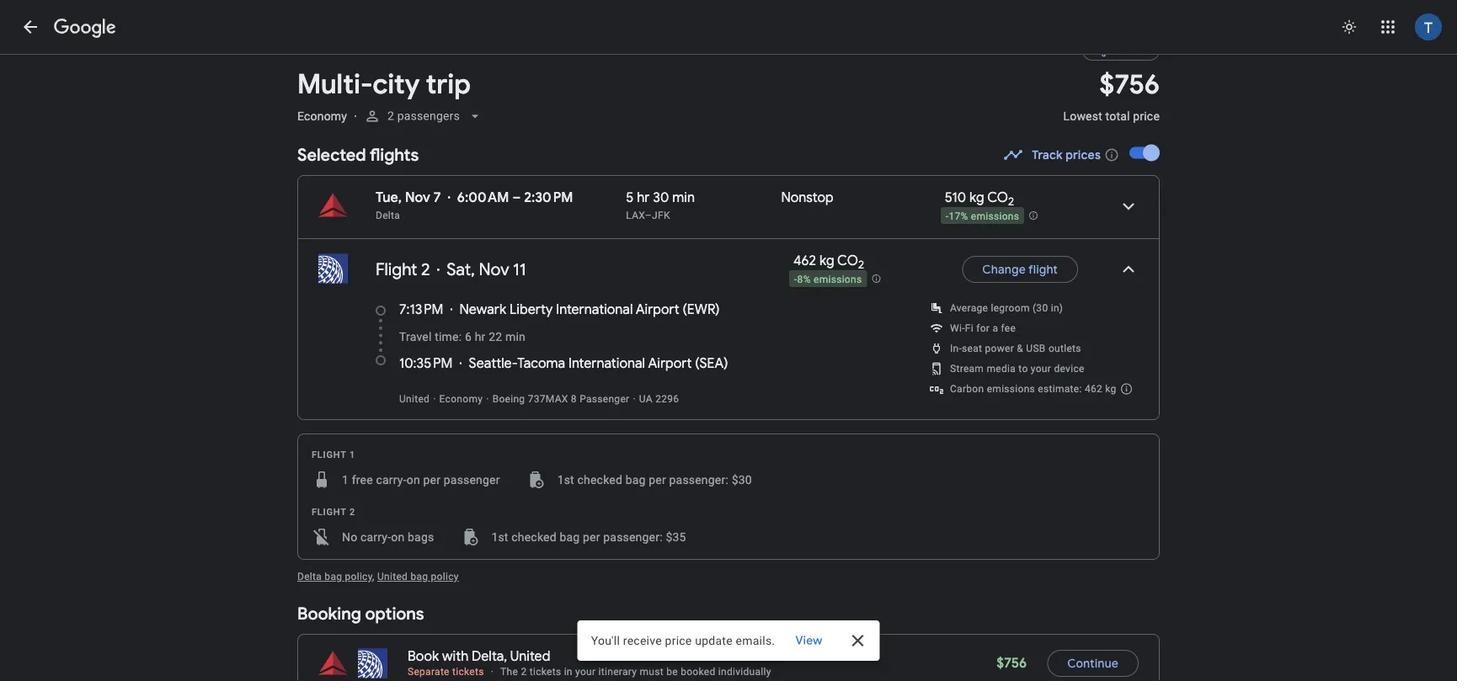 Task type: vqa. For each thing, say whether or not it's contained in the screenshot.
2
yes



Task type: describe. For each thing, give the bounding box(es) containing it.
your inside list
[[1031, 363, 1052, 375]]

power
[[985, 343, 1015, 355]]

1 tickets from the left
[[452, 667, 484, 678]]

travel time: 6 hr 22 min
[[399, 330, 526, 344]]

1 vertical spatial 1
[[342, 473, 349, 487]]

1 vertical spatial united
[[377, 571, 408, 583]]

device
[[1054, 363, 1085, 375]]

list inside main content
[[298, 176, 1159, 420]]

you'll receive price update emails.
[[591, 634, 775, 648]]

2 right the
[[521, 667, 527, 678]]

- for 510 kg co
[[946, 210, 949, 222]]

passengers
[[397, 109, 460, 123]]

tacoma
[[517, 355, 565, 373]]

flight
[[1029, 262, 1058, 277]]

2 vertical spatial flight
[[312, 507, 347, 518]]

trip
[[426, 67, 471, 102]]

first checked bag costs 30 us dollars per passenger element
[[527, 470, 752, 491]]

separate
[[408, 667, 450, 678]]

carbon
[[950, 384, 984, 395]]

in-seat power & usb outlets
[[950, 343, 1082, 355]]

the
[[501, 667, 518, 678]]

emissions for 510 kg co
[[971, 210, 1020, 222]]

carbon emissions estimate: 462 kg
[[950, 384, 1117, 395]]

510 kg co 2
[[945, 189, 1015, 209]]

track
[[1032, 147, 1063, 163]]

2 vertical spatial kg
[[1106, 384, 1117, 395]]

free
[[352, 473, 373, 487]]

passenger
[[580, 394, 630, 405]]

boeing
[[493, 394, 525, 405]]

fi
[[965, 323, 974, 335]]

-17% emissions
[[946, 210, 1020, 222]]

delta bag policy , united bag policy
[[297, 571, 459, 583]]

(30
[[1033, 303, 1049, 314]]

separate tickets
[[408, 667, 484, 678]]

be
[[667, 667, 678, 678]]

view
[[796, 634, 823, 649]]

share button
[[1083, 40, 1160, 61]]

passenger: for $35
[[604, 531, 663, 544]]

in
[[564, 667, 573, 678]]

co for 462 kg co
[[838, 252, 859, 270]]

multi-
[[297, 67, 373, 102]]

30
[[653, 189, 669, 206]]

0 vertical spatial –
[[513, 189, 521, 206]]

price inside $756 lowest total price
[[1133, 109, 1160, 123]]

a
[[993, 323, 999, 335]]

756 US dollars text field
[[997, 655, 1027, 673]]

checked for 1st checked bag per passenger: $30
[[578, 473, 623, 487]]

for
[[977, 323, 990, 335]]

booking
[[297, 603, 361, 625]]

carbon emissions estimate: 462 kilograms element
[[950, 384, 1117, 395]]

flight for flight 2
[[312, 450, 347, 460]]

bag inside first checked bag costs 35 us dollars per passenger element
[[560, 531, 580, 544]]

media
[[987, 363, 1016, 375]]

22
[[489, 330, 502, 344]]

passenger: for $30
[[669, 473, 729, 487]]

756 us dollars element
[[1100, 67, 1160, 102]]

book with delta, united
[[408, 649, 551, 666]]

0 horizontal spatial per
[[423, 473, 441, 487]]

1 vertical spatial flight 2
[[312, 507, 356, 518]]

,
[[372, 571, 375, 583]]

5 hr 30 min lax – jfk
[[626, 189, 695, 222]]

Multi-city trip text field
[[297, 67, 1044, 102]]

2 vertical spatial united
[[510, 649, 551, 666]]

go back image
[[20, 17, 40, 37]]

bags
[[408, 531, 434, 544]]

outlets
[[1049, 343, 1082, 355]]

1 horizontal spatial on
[[407, 473, 420, 487]]

must
[[640, 667, 664, 678]]

prices
[[1066, 147, 1101, 163]]

2 inside '510 kg co 2'
[[1009, 194, 1015, 209]]

1 vertical spatial hr
[[475, 330, 486, 344]]

stream
[[950, 363, 984, 375]]

travel
[[399, 330, 432, 344]]

$756 for $756 lowest total price
[[1100, 67, 1160, 102]]

no
[[342, 531, 358, 544]]

delta for delta bag policy , united bag policy
[[297, 571, 322, 583]]

1st for 1st checked bag per passenger: $30
[[557, 473, 575, 487]]

in)
[[1051, 303, 1064, 314]]

flight details. flight on tuesday, november 7. leaves los angeles international airport at 6:00 am on tuesday, november 7 and arrives at john f. kennedy international airport at 2:30 pm on tuesday, november 7. image
[[1109, 186, 1149, 227]]

receive
[[623, 634, 662, 648]]

no carry-on bags
[[342, 531, 434, 544]]

– inside 5 hr 30 min lax – jfk
[[645, 210, 652, 222]]

jfk
[[652, 210, 670, 222]]

&
[[1017, 343, 1024, 355]]

lowest
[[1064, 109, 1103, 123]]

0 vertical spatial 1
[[350, 450, 356, 460]]

itinerary
[[599, 667, 637, 678]]

2:30 pm
[[524, 189, 573, 206]]

co for 510 kg co
[[988, 189, 1009, 206]]

1 vertical spatial min
[[505, 330, 526, 344]]

wi-
[[950, 323, 965, 335]]

seat
[[962, 343, 983, 355]]

$35
[[666, 531, 686, 544]]

0 vertical spatial carry-
[[376, 473, 407, 487]]

emissions for 462 kg co
[[814, 274, 862, 285]]

17%
[[949, 210, 969, 222]]

share
[[1115, 43, 1147, 58]]

 image inside list
[[437, 260, 440, 280]]

510
[[945, 189, 967, 206]]

462 inside "462 kg co 2"
[[794, 252, 817, 270]]

united inside list
[[399, 394, 430, 405]]

airport for (sea)
[[648, 355, 692, 373]]

flights
[[370, 144, 419, 166]]

1 free carry-on per passenger
[[342, 473, 500, 487]]

7:13 pm
[[399, 301, 444, 319]]

seattle-
[[469, 355, 517, 373]]

7
[[434, 189, 441, 206]]

per for 1st checked bag per passenger: $35
[[583, 531, 600, 544]]

multi-city trip
[[297, 67, 471, 102]]

newark liberty international airport (ewr)
[[460, 301, 720, 319]]

legroom
[[991, 303, 1030, 314]]

$30
[[732, 473, 752, 487]]

individually
[[719, 667, 772, 678]]



Task type: locate. For each thing, give the bounding box(es) containing it.
0 vertical spatial passenger:
[[669, 473, 729, 487]]

0 horizontal spatial kg
[[820, 252, 835, 270]]

carry-
[[376, 473, 407, 487], [361, 531, 391, 544]]

on right free
[[407, 473, 420, 487]]

0 vertical spatial on
[[407, 473, 420, 487]]

hr right 5
[[637, 189, 650, 206]]

2 up -8% emissions
[[859, 258, 865, 272]]

the 2 tickets in your itinerary must be booked individually
[[501, 667, 772, 678]]

1 vertical spatial flight
[[312, 450, 347, 460]]

1 horizontal spatial delta
[[376, 210, 400, 222]]

seattle-tacoma international airport (sea)
[[469, 355, 728, 373]]

1 vertical spatial airport
[[648, 355, 692, 373]]

price right total
[[1133, 109, 1160, 123]]

Departure time: 7:13 PM. text field
[[399, 301, 444, 319]]

emissions down stream media to your device
[[987, 384, 1036, 395]]

8%
[[798, 274, 811, 285]]

0 vertical spatial airport
[[636, 301, 680, 319]]

united up the
[[510, 649, 551, 666]]

1 horizontal spatial $756
[[1100, 67, 1160, 102]]

0 vertical spatial international
[[556, 301, 633, 319]]

checked for 1st checked bag per passenger: $35
[[512, 531, 557, 544]]

nov left '7'
[[405, 189, 430, 206]]

 image
[[354, 109, 357, 123]]

2 vertical spatial emissions
[[987, 384, 1036, 395]]

1st checked bag per passenger: $30
[[557, 473, 752, 487]]

per
[[423, 473, 441, 487], [649, 473, 666, 487], [583, 531, 600, 544]]

0 vertical spatial flight 2
[[376, 259, 430, 280]]

per left passenger
[[423, 473, 441, 487]]

0 vertical spatial flight
[[376, 259, 417, 280]]

passenger: inside first checked bag costs 35 us dollars per passenger element
[[604, 531, 663, 544]]

flight on tuesday, november 7. leaves los angeles international airport at 6:00 am on tuesday, november 7 and arrives at john f. kennedy international airport at 2:30 pm on tuesday, november 7. element
[[376, 189, 573, 206]]

462 kg co 2
[[794, 252, 865, 272]]

0 horizontal spatial tickets
[[452, 667, 484, 678]]

policy
[[345, 571, 372, 583], [431, 571, 459, 583]]

0 vertical spatial delta
[[376, 210, 400, 222]]

1 vertical spatial economy
[[439, 394, 483, 405]]

2 inside "462 kg co 2"
[[859, 258, 865, 272]]

passenger: inside first checked bag costs 30 us dollars per passenger element
[[669, 473, 729, 487]]

nov left 11
[[479, 259, 509, 280]]

6:00 am
[[457, 189, 509, 206]]

0 horizontal spatial 462
[[794, 252, 817, 270]]

nonstop flight. element
[[782, 189, 834, 209]]

none text field containing $756
[[1064, 67, 1160, 138]]

price up be
[[665, 634, 692, 648]]

city
[[373, 67, 420, 102]]

1st inside first checked bag costs 35 us dollars per passenger element
[[492, 531, 509, 544]]

2 horizontal spatial per
[[649, 473, 666, 487]]

on
[[407, 473, 420, 487], [391, 531, 405, 544]]

2 up the -17% emissions
[[1009, 194, 1015, 209]]

2 up no
[[350, 507, 356, 518]]

policy up booking options
[[345, 571, 372, 583]]

main content
[[297, 27, 1172, 682]]

1 vertical spatial –
[[645, 210, 652, 222]]

carry- right no
[[361, 531, 391, 544]]

tickets
[[452, 667, 484, 678], [530, 667, 561, 678]]

main content containing multi-city trip
[[297, 27, 1172, 682]]

on left bags
[[391, 531, 405, 544]]

2 horizontal spatial kg
[[1106, 384, 1117, 395]]

change flight
[[983, 262, 1058, 277]]

emissions down '510 kg co 2'
[[971, 210, 1020, 222]]

2 down city
[[388, 109, 394, 123]]

kg up -8% emissions
[[820, 252, 835, 270]]

co up -8% emissions
[[838, 252, 859, 270]]

0 horizontal spatial co
[[838, 252, 859, 270]]

min right 22
[[505, 330, 526, 344]]

international for tacoma
[[569, 355, 645, 373]]

fee
[[1001, 323, 1016, 335]]

tue, nov 7
[[376, 189, 441, 206]]

total duration 5 hr 30 min. element
[[626, 189, 782, 209]]

 image
[[437, 260, 440, 280]]

kg inside "462 kg co 2"
[[820, 252, 835, 270]]

price
[[1133, 109, 1160, 123], [665, 634, 692, 648]]

flight 2 inside list
[[376, 259, 430, 280]]

per down first checked bag costs 30 us dollars per passenger element
[[583, 531, 600, 544]]

flight inside list
[[376, 259, 417, 280]]

0 horizontal spatial –
[[513, 189, 521, 206]]

1st
[[557, 473, 575, 487], [492, 531, 509, 544]]

learn more about tracked prices image
[[1105, 147, 1120, 163]]

0 horizontal spatial economy
[[297, 109, 347, 123]]

1 horizontal spatial flight 2
[[376, 259, 430, 280]]

0 horizontal spatial nov
[[405, 189, 430, 206]]

0 vertical spatial price
[[1133, 109, 1160, 123]]

list containing flight 2
[[298, 176, 1159, 420]]

first checked bag costs 35 us dollars per passenger element
[[461, 528, 686, 548]]

ua 2296
[[639, 394, 679, 405]]

10:35 pm
[[399, 355, 453, 373]]

kg for 462
[[820, 252, 835, 270]]

$756
[[1100, 67, 1160, 102], [997, 655, 1027, 673]]

emissions down "462 kg co 2"
[[814, 274, 862, 285]]

462 up the 8%
[[794, 252, 817, 270]]

options
[[365, 603, 424, 625]]

newark
[[460, 301, 506, 319]]

list
[[298, 176, 1159, 420]]

stream media to your device
[[950, 363, 1085, 375]]

$756 left continue
[[997, 655, 1027, 673]]

1 horizontal spatial economy
[[439, 394, 483, 405]]

co inside '510 kg co 2'
[[988, 189, 1009, 206]]

flight for sat, nov 11
[[376, 259, 417, 280]]

1 horizontal spatial min
[[672, 189, 695, 206]]

tue,
[[376, 189, 402, 206]]

view status
[[578, 621, 880, 661]]

min right 30
[[672, 189, 695, 206]]

passenger
[[444, 473, 500, 487]]

1 vertical spatial your
[[576, 667, 596, 678]]

0 vertical spatial co
[[988, 189, 1009, 206]]

1 horizontal spatial 462
[[1085, 384, 1103, 395]]

1st down passenger
[[492, 531, 509, 544]]

economy inside list
[[439, 394, 483, 405]]

0 vertical spatial your
[[1031, 363, 1052, 375]]

1 horizontal spatial your
[[1031, 363, 1052, 375]]

international
[[556, 301, 633, 319], [569, 355, 645, 373]]

1 vertical spatial on
[[391, 531, 405, 544]]

united right ,
[[377, 571, 408, 583]]

hr right 6
[[475, 330, 486, 344]]

2 passengers
[[388, 109, 460, 123]]

1 horizontal spatial passenger:
[[669, 473, 729, 487]]

(ewr)
[[683, 301, 720, 319]]

0 horizontal spatial policy
[[345, 571, 372, 583]]

0 vertical spatial hr
[[637, 189, 650, 206]]

737max
[[528, 394, 568, 405]]

kg for 510
[[970, 189, 985, 206]]

1 horizontal spatial policy
[[431, 571, 459, 583]]

1 vertical spatial delta
[[297, 571, 322, 583]]

in-
[[950, 343, 962, 355]]

delta for delta
[[376, 210, 400, 222]]

1 vertical spatial -
[[795, 274, 798, 285]]

estimate:
[[1038, 384, 1082, 395]]

boeing 737max 8 passenger
[[493, 394, 630, 405]]

1 vertical spatial international
[[569, 355, 645, 373]]

1 horizontal spatial price
[[1133, 109, 1160, 123]]

tickets down book with delta, united
[[452, 667, 484, 678]]

flight 1
[[312, 450, 356, 460]]

0 horizontal spatial -
[[795, 274, 798, 285]]

0 vertical spatial min
[[672, 189, 695, 206]]

delta
[[376, 210, 400, 222], [297, 571, 322, 583]]

united bag policy link
[[377, 571, 459, 583]]

with
[[442, 649, 469, 666]]

1 horizontal spatial co
[[988, 189, 1009, 206]]

0 vertical spatial $756
[[1100, 67, 1160, 102]]

kg up the -17% emissions
[[970, 189, 985, 206]]

passenger: left $35
[[604, 531, 663, 544]]

$756 lowest total price
[[1064, 67, 1160, 123]]

0 horizontal spatial price
[[665, 634, 692, 648]]

sat, nov 11
[[447, 259, 526, 280]]

1 horizontal spatial kg
[[970, 189, 985, 206]]

$756 inside $756 lowest total price
[[1100, 67, 1160, 102]]

1 horizontal spatial nov
[[479, 259, 509, 280]]

co up the -17% emissions
[[988, 189, 1009, 206]]

0 vertical spatial checked
[[578, 473, 623, 487]]

Departure time: 6:00 AM. text field
[[457, 189, 509, 206]]

airport left (ewr)
[[636, 301, 680, 319]]

0 horizontal spatial delta
[[297, 571, 322, 583]]

you'll
[[591, 634, 620, 648]]

0 horizontal spatial 1st
[[492, 531, 509, 544]]

1 vertical spatial emissions
[[814, 274, 862, 285]]

Arrival time: 2:30 PM. text field
[[524, 189, 573, 206]]

2 policy from the left
[[431, 571, 459, 583]]

(sea)
[[695, 355, 728, 373]]

1 vertical spatial carry-
[[361, 531, 391, 544]]

book
[[408, 649, 439, 666]]

462 right estimate:
[[1085, 384, 1103, 395]]

1 up free
[[350, 450, 356, 460]]

6
[[465, 330, 472, 344]]

5
[[626, 189, 634, 206]]

bag
[[626, 473, 646, 487], [560, 531, 580, 544], [325, 571, 342, 583], [411, 571, 428, 583]]

1 vertical spatial price
[[665, 634, 692, 648]]

change
[[983, 262, 1026, 277]]

0 horizontal spatial $756
[[997, 655, 1027, 673]]

2 inside popup button
[[388, 109, 394, 123]]

change appearance image
[[1330, 7, 1370, 47]]

selected flights
[[297, 144, 419, 166]]

united down 10:35 pm on the left of page
[[399, 394, 430, 405]]

min
[[672, 189, 695, 206], [505, 330, 526, 344]]

emails.
[[736, 634, 775, 648]]

1 horizontal spatial -
[[946, 210, 949, 222]]

0 horizontal spatial passenger:
[[604, 531, 663, 544]]

average
[[950, 303, 988, 314]]

0 vertical spatial united
[[399, 394, 430, 405]]

delta bag policy link
[[297, 571, 372, 583]]

1 horizontal spatial tickets
[[530, 667, 561, 678]]

0 vertical spatial nov
[[405, 189, 430, 206]]

–
[[513, 189, 521, 206], [645, 210, 652, 222]]

1 vertical spatial passenger:
[[604, 531, 663, 544]]

1st up first checked bag costs 35 us dollars per passenger element
[[557, 473, 575, 487]]

0 vertical spatial 462
[[794, 252, 817, 270]]

united
[[399, 394, 430, 405], [377, 571, 408, 583], [510, 649, 551, 666]]

lax
[[626, 210, 645, 222]]

1 vertical spatial 1st
[[492, 531, 509, 544]]

1 vertical spatial kg
[[820, 252, 835, 270]]

0 vertical spatial economy
[[297, 109, 347, 123]]

update
[[695, 634, 733, 648]]

1 horizontal spatial per
[[583, 531, 600, 544]]

0 horizontal spatial your
[[576, 667, 596, 678]]

- down 510 in the right top of the page
[[946, 210, 949, 222]]

11
[[513, 259, 526, 280]]

to
[[1019, 363, 1028, 375]]

1 horizontal spatial checked
[[578, 473, 623, 487]]

0 horizontal spatial checked
[[512, 531, 557, 544]]

kg
[[970, 189, 985, 206], [820, 252, 835, 270], [1106, 384, 1117, 395]]

1 vertical spatial 462
[[1085, 384, 1103, 395]]

0 horizontal spatial flight 2
[[312, 507, 356, 518]]

international up the passenger
[[569, 355, 645, 373]]

co
[[988, 189, 1009, 206], [838, 252, 859, 270]]

flight 2 up no
[[312, 507, 356, 518]]

1st for 1st checked bag per passenger: $35
[[492, 531, 509, 544]]

1 vertical spatial co
[[838, 252, 859, 270]]

delta inside list
[[376, 210, 400, 222]]

None text field
[[1064, 67, 1160, 138]]

your
[[1031, 363, 1052, 375], [576, 667, 596, 678]]

1
[[350, 450, 356, 460], [342, 473, 349, 487]]

sat,
[[447, 259, 475, 280]]

1st inside first checked bag costs 30 us dollars per passenger element
[[557, 473, 575, 487]]

flight 2 up 7:13 pm
[[376, 259, 430, 280]]

0 horizontal spatial hr
[[475, 330, 486, 344]]

economy down multi-
[[297, 109, 347, 123]]

nonstop
[[782, 189, 834, 206]]

carry- right free
[[376, 473, 407, 487]]

1 horizontal spatial hr
[[637, 189, 650, 206]]

1 vertical spatial $756
[[997, 655, 1027, 673]]

bag inside first checked bag costs 30 us dollars per passenger element
[[626, 473, 646, 487]]

change flight button
[[963, 249, 1078, 290]]

0 vertical spatial emissions
[[971, 210, 1020, 222]]

per up $35
[[649, 473, 666, 487]]

0 vertical spatial 1st
[[557, 473, 575, 487]]

tickets left in
[[530, 667, 561, 678]]

nov for sat,
[[479, 259, 509, 280]]

economy left boeing
[[439, 394, 483, 405]]

-8% emissions
[[795, 274, 862, 285]]

nov for tue,
[[405, 189, 430, 206]]

delta up booking
[[297, 571, 322, 583]]

$756 down share
[[1100, 67, 1160, 102]]

kg right estimate:
[[1106, 384, 1117, 395]]

- for 462 kg co
[[795, 274, 798, 285]]

your right in
[[576, 667, 596, 678]]

your right to
[[1031, 363, 1052, 375]]

min inside 5 hr 30 min lax – jfk
[[672, 189, 695, 206]]

1 vertical spatial checked
[[512, 531, 557, 544]]

price inside view status
[[665, 634, 692, 648]]

0 horizontal spatial min
[[505, 330, 526, 344]]

0 vertical spatial -
[[946, 210, 949, 222]]

airport up the ua 2296
[[648, 355, 692, 373]]

1 left free
[[342, 473, 349, 487]]

1 vertical spatial nov
[[479, 259, 509, 280]]

1 horizontal spatial 1st
[[557, 473, 575, 487]]

co inside "462 kg co 2"
[[838, 252, 859, 270]]

8
[[571, 394, 577, 405]]

hr inside 5 hr 30 min lax – jfk
[[637, 189, 650, 206]]

international up seattle-tacoma international airport (sea)
[[556, 301, 633, 319]]

kg inside '510 kg co 2'
[[970, 189, 985, 206]]

liberty
[[510, 301, 553, 319]]

6:00 am – 2:30 pm
[[457, 189, 573, 206]]

airport for (ewr)
[[636, 301, 680, 319]]

passenger: left $30
[[669, 473, 729, 487]]

policy down bags
[[431, 571, 459, 583]]

2 passengers button
[[357, 96, 490, 136]]

booking options
[[297, 603, 424, 625]]

international for liberty
[[556, 301, 633, 319]]

0 vertical spatial kg
[[970, 189, 985, 206]]

per for 1st checked bag per passenger: $30
[[649, 473, 666, 487]]

- down "462 kg co 2"
[[795, 274, 798, 285]]

Arrival time: 10:35 PM. text field
[[399, 355, 453, 373]]

delta,
[[472, 649, 507, 666]]

1 horizontal spatial –
[[645, 210, 652, 222]]

usb
[[1027, 343, 1046, 355]]

0 horizontal spatial on
[[391, 531, 405, 544]]

1 policy from the left
[[345, 571, 372, 583]]

delta down tue,
[[376, 210, 400, 222]]

track prices
[[1032, 147, 1101, 163]]

selected
[[297, 144, 366, 166]]

2 left sat,
[[421, 259, 430, 280]]

$756 for $756
[[997, 655, 1027, 673]]

2 tickets from the left
[[530, 667, 561, 678]]



